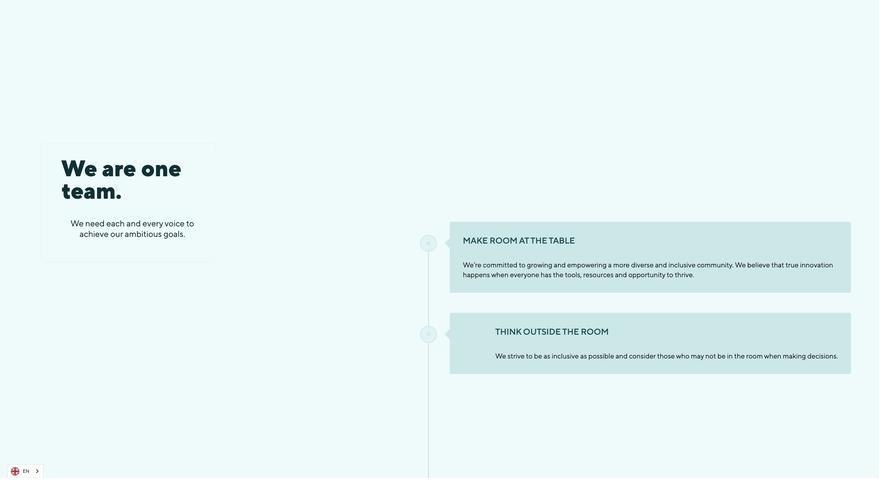 Task type: vqa. For each thing, say whether or not it's contained in the screenshot.
Scale
no



Task type: locate. For each thing, give the bounding box(es) containing it.
1 horizontal spatial inclusive
[[669, 261, 696, 269]]

0 horizontal spatial inclusive
[[552, 353, 579, 361]]

to right strive
[[526, 353, 533, 361]]

the right at
[[531, 236, 547, 246]]

1 vertical spatial when
[[764, 353, 782, 361]]

are
[[102, 155, 136, 182]]

as left possible on the bottom
[[581, 353, 587, 361]]

strive
[[508, 353, 525, 361]]

1 horizontal spatial room
[[581, 327, 609, 337]]

room up possible on the bottom
[[581, 327, 609, 337]]

when inside we're committed to growing and empowering a more diverse and inclusive community. we believe that true innovation happens when everyone has the tools, resources and opportunity to thrive.
[[491, 271, 509, 279]]

at
[[519, 236, 529, 246]]

goals.
[[164, 229, 185, 239]]

everyone
[[510, 271, 539, 279]]

our
[[110, 229, 123, 239]]

and up opportunity on the right bottom of page
[[655, 261, 667, 269]]

1 horizontal spatial as
[[581, 353, 587, 361]]

make room at the table
[[463, 236, 575, 246]]

we
[[61, 155, 97, 182], [71, 219, 84, 229], [735, 261, 746, 269], [496, 353, 506, 361]]

we inside we are one team.
[[61, 155, 97, 182]]

who
[[676, 353, 690, 361]]

to
[[186, 219, 194, 229], [519, 261, 526, 269], [667, 271, 674, 279], [526, 353, 533, 361]]

we for we need each and every voice to achieve our ambitious goals.
[[71, 219, 84, 229]]

when down committed
[[491, 271, 509, 279]]

in
[[727, 353, 733, 361]]

english flag image
[[11, 468, 19, 476]]

to inside we need each and every voice to achieve our ambitious goals.
[[186, 219, 194, 229]]

every
[[143, 219, 163, 229]]

we're
[[463, 261, 482, 269]]

and up ambitious
[[126, 219, 141, 229]]

resources
[[584, 271, 614, 279]]

and
[[126, 219, 141, 229], [554, 261, 566, 269], [655, 261, 667, 269], [615, 271, 627, 279], [616, 353, 628, 361]]

0 horizontal spatial when
[[491, 271, 509, 279]]

en link
[[7, 466, 43, 479]]

we inside we need each and every voice to achieve our ambitious goals.
[[71, 219, 84, 229]]

0 vertical spatial when
[[491, 271, 509, 279]]

opportunity
[[629, 271, 666, 279]]

inclusive up thrive.
[[669, 261, 696, 269]]

1 vertical spatial inclusive
[[552, 353, 579, 361]]

room left at
[[490, 236, 518, 246]]

be right strive
[[534, 353, 542, 361]]

room
[[490, 236, 518, 246], [581, 327, 609, 337], [747, 353, 763, 361]]

1 as from the left
[[544, 353, 551, 361]]

that
[[772, 261, 784, 269]]

when for the
[[491, 271, 509, 279]]

we are one team.
[[61, 155, 181, 204]]

the
[[531, 236, 547, 246], [553, 271, 564, 279], [563, 327, 579, 337], [735, 353, 745, 361]]

voice
[[165, 219, 185, 229]]

we strive to be as inclusive as possible and consider those who may not be in the room when making decisions.
[[496, 353, 838, 361]]

making
[[783, 353, 806, 361]]

innovation
[[800, 261, 834, 269]]

be left the in
[[718, 353, 726, 361]]

room right the in
[[747, 353, 763, 361]]

0 vertical spatial inclusive
[[669, 261, 696, 269]]

inclusive down think outside the room at the right bottom of page
[[552, 353, 579, 361]]

more
[[613, 261, 630, 269]]

be
[[534, 353, 542, 361], [718, 353, 726, 361]]

when
[[491, 271, 509, 279], [764, 353, 782, 361]]

the right the in
[[735, 353, 745, 361]]

as down "outside"
[[544, 353, 551, 361]]

to up everyone
[[519, 261, 526, 269]]

community.
[[697, 261, 734, 269]]

0 horizontal spatial as
[[544, 353, 551, 361]]

as
[[544, 353, 551, 361], [581, 353, 587, 361]]

1 horizontal spatial be
[[718, 353, 726, 361]]

1 vertical spatial room
[[581, 327, 609, 337]]

the right has
[[553, 271, 564, 279]]

when left making on the right of page
[[764, 353, 782, 361]]

possible
[[589, 353, 614, 361]]

inclusive
[[669, 261, 696, 269], [552, 353, 579, 361]]

to right voice
[[186, 219, 194, 229]]

2 as from the left
[[581, 353, 587, 361]]

0 horizontal spatial be
[[534, 353, 542, 361]]

1 horizontal spatial when
[[764, 353, 782, 361]]

2 horizontal spatial room
[[747, 353, 763, 361]]

0 vertical spatial room
[[490, 236, 518, 246]]



Task type: describe. For each thing, give the bounding box(es) containing it.
we're committed to growing and empowering a more diverse and inclusive community. we believe that true innovation happens when everyone has the tools, resources and opportunity to thrive.
[[463, 261, 834, 279]]

think
[[496, 327, 522, 337]]

0 horizontal spatial room
[[490, 236, 518, 246]]

and down more
[[615, 271, 627, 279]]

the inside we're committed to growing and empowering a more diverse and inclusive community. we believe that true innovation happens when everyone has the tools, resources and opportunity to thrive.
[[553, 271, 564, 279]]

and up the tools,
[[554, 261, 566, 269]]

think outside the room
[[496, 327, 609, 337]]

to left thrive.
[[667, 271, 674, 279]]

tools,
[[565, 271, 582, 279]]

decisions.
[[808, 353, 838, 361]]

happens
[[463, 271, 490, 279]]

make
[[463, 236, 488, 246]]

and inside we need each and every voice to achieve our ambitious goals.
[[126, 219, 141, 229]]

2 vertical spatial room
[[747, 353, 763, 361]]

we need each and every voice to achieve our ambitious goals.
[[71, 219, 194, 239]]

may
[[691, 353, 704, 361]]

diverse
[[631, 261, 654, 269]]

table
[[549, 236, 575, 246]]

we inside we're committed to growing and empowering a more diverse and inclusive community. we believe that true innovation happens when everyone has the tools, resources and opportunity to thrive.
[[735, 261, 746, 269]]

achieve
[[80, 229, 109, 239]]

true
[[786, 261, 799, 269]]

1 be from the left
[[534, 353, 542, 361]]

has
[[541, 271, 552, 279]]

those
[[657, 353, 675, 361]]

consider
[[629, 353, 656, 361]]

team.
[[61, 178, 122, 204]]

one
[[141, 155, 181, 182]]

each
[[106, 219, 125, 229]]

the right "outside"
[[563, 327, 579, 337]]

believe
[[748, 261, 770, 269]]

when for room
[[764, 353, 782, 361]]

growing
[[527, 261, 553, 269]]

en
[[23, 469, 29, 474]]

Language field
[[7, 465, 44, 479]]

need
[[85, 219, 105, 229]]

not
[[706, 353, 716, 361]]

2 be from the left
[[718, 353, 726, 361]]

committed
[[483, 261, 518, 269]]

ambitious
[[125, 229, 162, 239]]

thrive.
[[675, 271, 695, 279]]

empowering
[[567, 261, 607, 269]]

and right possible on the bottom
[[616, 353, 628, 361]]

we for we are one team.
[[61, 155, 97, 182]]

outside
[[523, 327, 561, 337]]

we for we strive to be as inclusive as possible and consider those who may not be in the room when making decisions.
[[496, 353, 506, 361]]

inclusive inside we're committed to growing and empowering a more diverse and inclusive community. we believe that true innovation happens when everyone has the tools, resources and opportunity to thrive.
[[669, 261, 696, 269]]

a
[[608, 261, 612, 269]]



